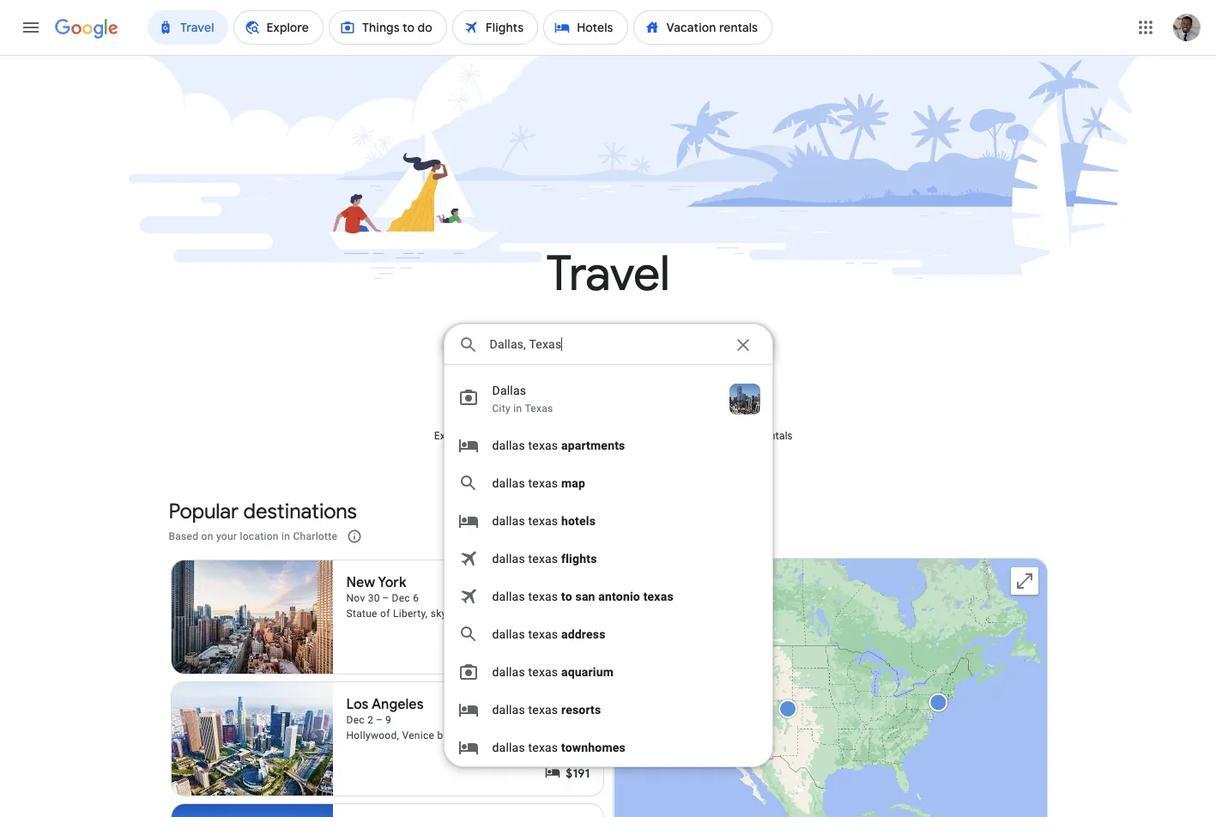 Task type: locate. For each thing, give the bounding box(es) containing it.
&
[[492, 608, 498, 620], [470, 730, 476, 742]]

7 dallas from the top
[[493, 666, 525, 679]]

1 vertical spatial &
[[470, 730, 476, 742]]

Search for destinations, sights and more text field
[[489, 325, 723, 364]]

1 option from the top
[[444, 427, 773, 465]]

texas for map
[[529, 477, 558, 490]]

liberty,
[[393, 608, 428, 620]]

dallas for dallas texas resorts
[[493, 703, 525, 717]]

popular
[[169, 499, 239, 525]]

1 dallas from the top
[[493, 439, 525, 453]]

3 dallas from the top
[[493, 514, 525, 528]]

dallas
[[493, 384, 527, 398]]

list box
[[444, 365, 773, 767]]

list box containing dallas
[[444, 365, 773, 767]]

dallas for dallas texas flights
[[493, 552, 525, 566]]

1 horizontal spatial in
[[514, 403, 523, 415]]

0 horizontal spatial in
[[282, 531, 290, 543]]

nov
[[347, 592, 365, 604]]

travel heading
[[73, 244, 1144, 305]]

$125
[[564, 745, 590, 761]]

dallas
[[493, 439, 525, 453], [493, 477, 525, 490], [493, 514, 525, 528], [493, 552, 525, 566], [493, 590, 525, 604], [493, 628, 525, 642], [493, 666, 525, 679], [493, 703, 525, 717], [493, 741, 525, 755]]

& left culture
[[492, 608, 498, 620]]

6 dallas from the top
[[493, 628, 525, 642]]

9 dallas from the top
[[493, 741, 525, 755]]

2 dallas from the top
[[493, 477, 525, 490]]

los
[[347, 696, 369, 713]]

2 option from the top
[[444, 465, 773, 502]]

dallas option
[[444, 372, 773, 427]]

0 horizontal spatial &
[[470, 730, 476, 742]]

in
[[514, 403, 523, 415], [282, 531, 290, 543]]

0 vertical spatial in
[[514, 403, 523, 415]]

& left the
[[470, 730, 476, 742]]

dallas down "dallas texas hotels"
[[493, 552, 525, 566]]

travel main content
[[0, 55, 1217, 818]]

30 – dec
[[368, 592, 410, 604]]

to
[[531, 429, 541, 443], [562, 590, 573, 604]]

to left do at left bottom
[[531, 429, 541, 443]]

4 dallas from the top
[[493, 552, 525, 566]]

your
[[216, 531, 237, 543]]

dallas texas hotels
[[493, 514, 596, 528]]

vacation rentals
[[714, 429, 793, 443]]

dallas texas aquarium
[[493, 666, 614, 679]]

things to do
[[496, 429, 556, 443]]

1 vertical spatial to
[[562, 590, 573, 604]]

option
[[444, 427, 773, 465], [444, 465, 773, 502], [444, 502, 773, 540], [444, 540, 773, 578], [444, 578, 773, 616], [444, 616, 773, 654], [444, 654, 773, 691], [444, 691, 773, 729], [444, 729, 773, 767]]

8 dallas from the top
[[493, 703, 525, 717]]

to left san
[[562, 590, 573, 604]]

hollywood,
[[347, 730, 400, 742]]

clear image inside search for destinations, sights and more dialog
[[733, 335, 754, 356]]

dallas down dallas texas resorts
[[493, 741, 525, 755]]

& inside los angeles dec 2 – 9 hollywood, venice beach & the lakers
[[470, 730, 476, 742]]

explore button
[[417, 385, 489, 457]]

things
[[496, 429, 528, 443]]

culture
[[501, 608, 534, 620]]

aquarium
[[562, 666, 614, 679]]

dallas for dallas texas map
[[493, 477, 525, 490]]

skyscrapers
[[431, 608, 489, 620]]

dallas texas map
[[493, 477, 586, 490]]

dallas up culture
[[493, 590, 525, 604]]

dallas for dallas texas aquarium
[[493, 666, 525, 679]]

5 option from the top
[[444, 578, 773, 616]]

beach
[[438, 730, 467, 742]]

texas
[[529, 439, 558, 453], [529, 477, 558, 490], [529, 514, 558, 528], [529, 552, 558, 566], [529, 590, 558, 604], [644, 590, 674, 604], [529, 628, 558, 642], [529, 666, 558, 679], [529, 703, 558, 717], [529, 741, 558, 755]]

dallas up lakers
[[493, 703, 525, 717]]

6
[[413, 592, 419, 604]]

0 horizontal spatial to
[[531, 429, 541, 443]]

dallas city in texas
[[493, 384, 554, 415]]

dallas texas apartments
[[493, 439, 626, 453]]

dallas down culture
[[493, 628, 525, 642]]

texas for apartments
[[529, 439, 558, 453]]

dallas down "dallas texas map"
[[493, 514, 525, 528]]

4 option from the top
[[444, 540, 773, 578]]

on
[[201, 531, 214, 543]]

things to do link
[[489, 385, 563, 457]]

york
[[378, 574, 407, 591]]

dallas for dallas texas townhomes
[[493, 741, 525, 755]]

map
[[562, 477, 586, 490]]

flights
[[583, 429, 616, 443]]

125 us dollars element
[[564, 744, 590, 761]]

texas for aquarium
[[529, 666, 558, 679]]

travel
[[546, 244, 671, 305]]

main menu image
[[21, 17, 41, 38]]

1 horizontal spatial &
[[492, 608, 498, 620]]

1 horizontal spatial to
[[562, 590, 573, 604]]

5 dallas from the top
[[493, 590, 525, 604]]

texas for hotels
[[529, 514, 558, 528]]

vacation
[[714, 429, 757, 443]]

texas for flights
[[529, 552, 558, 566]]

8 option from the top
[[444, 691, 773, 729]]

in right location
[[282, 531, 290, 543]]

$191
[[566, 766, 590, 781]]

angeles
[[372, 696, 424, 713]]

in right the city
[[514, 403, 523, 415]]

the
[[479, 730, 494, 742]]

dallas up dallas texas resorts
[[493, 666, 525, 679]]

clear image
[[734, 334, 754, 355], [733, 335, 754, 356]]

los angeles dec 2 – 9 hollywood, venice beach & the lakers
[[347, 696, 529, 742]]

lakers
[[497, 730, 529, 742]]

dallas down things
[[493, 477, 525, 490]]

dallas texas address
[[493, 628, 606, 642]]

0 vertical spatial &
[[492, 608, 498, 620]]

of
[[380, 608, 390, 620]]

explore link
[[417, 385, 489, 457]]

2 – 9
[[368, 714, 392, 726]]

new york nov 30 – dec 6 statue of liberty, skyscrapers & culture
[[347, 574, 534, 620]]

0 vertical spatial to
[[531, 429, 541, 443]]

flights button
[[563, 385, 635, 457]]

dallas down the city
[[493, 439, 525, 453]]

dallas for dallas texas hotels
[[493, 514, 525, 528]]



Task type: vqa. For each thing, say whether or not it's contained in the screenshot.
the texas associated with map
yes



Task type: describe. For each thing, give the bounding box(es) containing it.
7 option from the top
[[444, 654, 773, 691]]

explore
[[435, 429, 471, 443]]

to inside list box
[[562, 590, 573, 604]]

statue
[[347, 608, 378, 620]]

6 option from the top
[[444, 616, 773, 654]]

191 us dollars element
[[566, 765, 590, 782]]

$425
[[562, 644, 590, 659]]

more information on trips from charlotte. image
[[334, 516, 375, 557]]

dallas for dallas texas apartments
[[493, 439, 525, 453]]

popular destinations
[[169, 499, 357, 525]]

address
[[562, 628, 606, 642]]

dallas texas flights
[[493, 552, 597, 566]]

texas for address
[[529, 628, 558, 642]]

texas for resorts
[[529, 703, 558, 717]]

& inside new york nov 30 – dec 6 statue of liberty, skyscrapers & culture
[[492, 608, 498, 620]]

charlotte
[[293, 531, 338, 543]]

texas for to san antonio texas
[[529, 590, 558, 604]]

dec
[[347, 714, 365, 726]]

59 us dollars element
[[570, 622, 590, 639]]

hotels
[[562, 514, 596, 528]]

list box inside search for destinations, sights and more dialog
[[444, 365, 773, 767]]

9 option from the top
[[444, 729, 773, 767]]

resorts
[[562, 703, 602, 717]]

based
[[169, 531, 199, 543]]

dallas for dallas texas address
[[493, 628, 525, 642]]

city
[[493, 403, 511, 415]]

dallas texas resorts
[[493, 703, 602, 717]]

antonio
[[599, 590, 641, 604]]

3 option from the top
[[444, 502, 773, 540]]

new
[[347, 574, 375, 591]]

townhomes
[[562, 741, 626, 755]]

dallas texas to san antonio texas
[[493, 590, 674, 604]]

dallas texas townhomes
[[493, 741, 626, 755]]

search for destinations, sights and more dialog
[[444, 324, 773, 768]]

flights link
[[563, 385, 635, 457]]

vacation rentals button
[[708, 385, 800, 457]]

based on your location in charlotte
[[169, 531, 338, 543]]

san
[[576, 590, 596, 604]]

texas
[[525, 403, 554, 415]]

texas for townhomes
[[529, 741, 558, 755]]

destinations
[[244, 499, 357, 525]]

things to do button
[[489, 385, 563, 457]]

venice
[[402, 730, 435, 742]]

1 vertical spatial in
[[282, 531, 290, 543]]

$59
[[570, 623, 590, 639]]

do
[[544, 429, 556, 443]]

rentals
[[760, 429, 793, 443]]

flights
[[562, 552, 597, 566]]

in inside dallas city in texas
[[514, 403, 523, 415]]

apartments
[[562, 439, 626, 453]]

location
[[240, 531, 279, 543]]

dallas for dallas texas to san antonio texas
[[493, 590, 525, 604]]

vacation rentals link
[[708, 385, 800, 457]]

to inside button
[[531, 429, 541, 443]]



